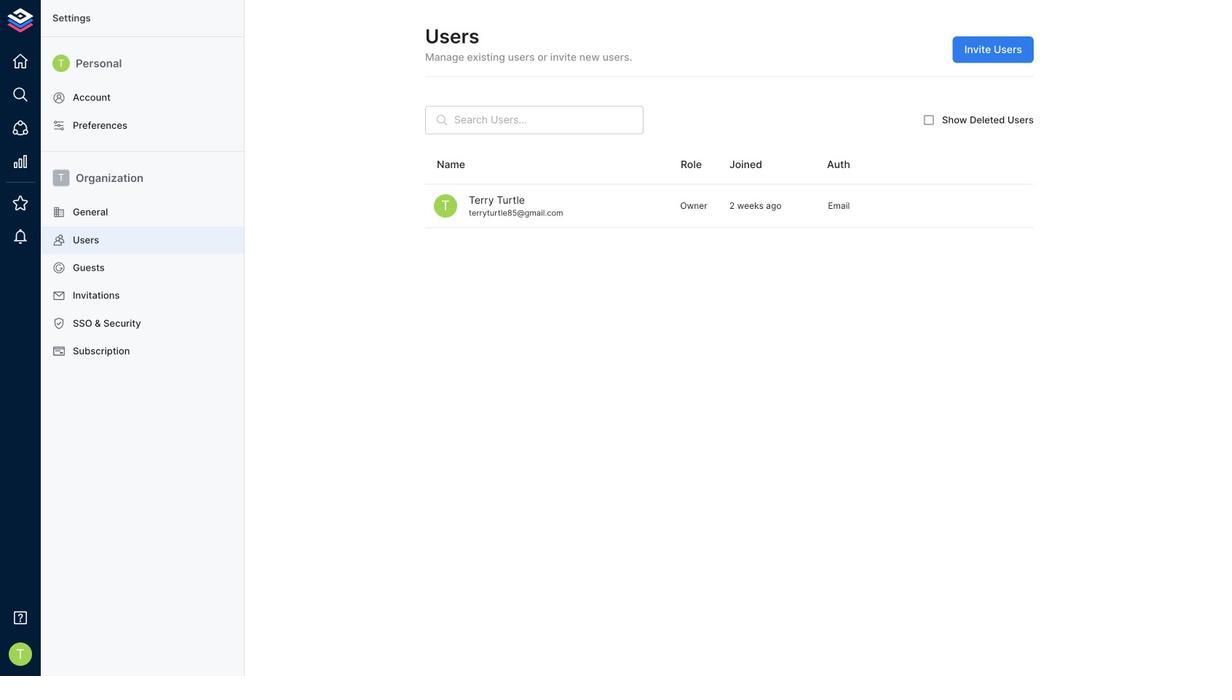 Task type: vqa. For each thing, say whether or not it's contained in the screenshot.
Search Users... text box at the top of the page
yes



Task type: describe. For each thing, give the bounding box(es) containing it.
Search Users... text field
[[455, 106, 644, 135]]



